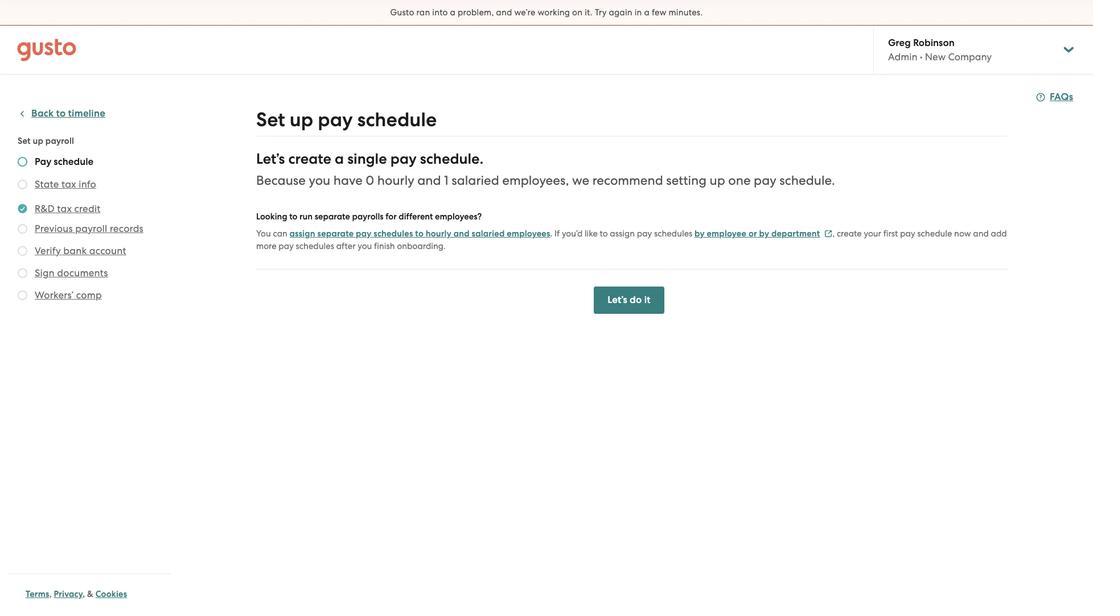 Task type: vqa. For each thing, say whether or not it's contained in the screenshot.
the Terms link
yes



Task type: locate. For each thing, give the bounding box(es) containing it.
set for set up payroll
[[18, 136, 31, 146]]

check image for workers'
[[18, 291, 27, 301]]

salaried down 'employees?'
[[472, 229, 505, 239]]

1 check image from the top
[[18, 224, 27, 234]]

up inside let's create a single pay schedule. because you have 0 hourly and 1 salaried employees, we recommend setting up one pay schedule.
[[710, 173, 725, 188]]

let's do it button
[[594, 287, 664, 314]]

1 vertical spatial create
[[837, 229, 862, 239]]

schedules down run
[[296, 241, 334, 252]]

and down 'employees?'
[[454, 229, 470, 239]]

0 horizontal spatial schedule
[[54, 156, 93, 168]]

.
[[550, 229, 553, 239]]

check image left verify
[[18, 247, 27, 256]]

1 horizontal spatial set
[[256, 108, 285, 132]]

ran
[[417, 7, 430, 18]]

cookies button
[[96, 588, 127, 602]]

workers' comp
[[35, 290, 102, 301]]

payroll
[[45, 136, 74, 146], [75, 223, 107, 235]]

tax right "r&d"
[[57, 203, 72, 215]]

tax for info
[[61, 179, 76, 190]]

check image
[[18, 157, 27, 167], [18, 180, 27, 190], [18, 247, 27, 256], [18, 269, 27, 278]]

finish
[[374, 241, 395, 252]]

pay schedule list
[[18, 156, 166, 305]]

to right back on the left top of the page
[[56, 108, 66, 120]]

and left 1
[[417, 173, 441, 188]]

2 check image from the top
[[18, 291, 27, 301]]

1 vertical spatial you
[[358, 241, 372, 252]]

0 vertical spatial payroll
[[45, 136, 74, 146]]

1
[[444, 173, 449, 188]]

salaried
[[452, 173, 499, 188], [472, 229, 505, 239]]

previous
[[35, 223, 73, 235]]

salaried right 1
[[452, 173, 499, 188]]

0 horizontal spatial set
[[18, 136, 31, 146]]

schedule inside ', create your first pay schedule now and add more pay schedules after you finish onboarding.'
[[917, 229, 952, 239]]

1 horizontal spatial by
[[759, 229, 769, 239]]

in
[[635, 7, 642, 18]]

previous payroll records
[[35, 223, 143, 235]]

create
[[288, 150, 331, 168], [837, 229, 862, 239]]

0 horizontal spatial you
[[309, 173, 330, 188]]

4 check image from the top
[[18, 269, 27, 278]]

back
[[31, 108, 54, 120]]

0 vertical spatial schedule
[[357, 108, 437, 132]]

1 vertical spatial schedule.
[[780, 173, 835, 188]]

onboarding.
[[397, 241, 446, 252]]

2 vertical spatial up
[[710, 173, 725, 188]]

hourly up the onboarding.
[[426, 229, 451, 239]]

create for ,
[[837, 229, 862, 239]]

greg robinson admin • new company
[[888, 37, 992, 63]]

let's inside let's create a single pay schedule. because you have 0 hourly and 1 salaried employees, we recommend setting up one pay schedule.
[[256, 150, 285, 168]]

workers' comp button
[[35, 289, 102, 302]]

to inside back to timeline button
[[56, 108, 66, 120]]

problem,
[[458, 7, 494, 18]]

and
[[496, 7, 512, 18], [417, 173, 441, 188], [454, 229, 470, 239], [973, 229, 989, 239]]

0 vertical spatial schedule.
[[420, 150, 484, 168]]

0 vertical spatial up
[[290, 108, 313, 132]]

0 horizontal spatial schedule.
[[420, 150, 484, 168]]

salaried inside let's create a single pay schedule. because you have 0 hourly and 1 salaried employees, we recommend setting up one pay schedule.
[[452, 173, 499, 188]]

2 check image from the top
[[18, 180, 27, 190]]

pay down can
[[279, 241, 294, 252]]

pay down "payrolls"
[[356, 229, 372, 239]]

1 horizontal spatial assign
[[610, 229, 635, 239]]

employee
[[707, 229, 747, 239]]

tax left info
[[61, 179, 76, 190]]

after
[[336, 241, 356, 252]]

0 vertical spatial set
[[256, 108, 285, 132]]

payroll down credit
[[75, 223, 107, 235]]

1 horizontal spatial schedule.
[[780, 173, 835, 188]]

0 horizontal spatial hourly
[[377, 173, 414, 188]]

a up have
[[335, 150, 344, 168]]

0 horizontal spatial up
[[33, 136, 43, 146]]

documents
[[57, 268, 108, 279]]

0 vertical spatial check image
[[18, 224, 27, 234]]

pay
[[35, 156, 51, 168]]

info
[[79, 179, 96, 190]]

, right 'department'
[[833, 229, 835, 239]]

0 vertical spatial tax
[[61, 179, 76, 190]]

2 horizontal spatial a
[[644, 7, 650, 18]]

3 check image from the top
[[18, 247, 27, 256]]

terms , privacy , & cookies
[[26, 590, 127, 600]]

1 vertical spatial check image
[[18, 291, 27, 301]]

let's for do
[[608, 294, 627, 306]]

let's inside button
[[608, 294, 627, 306]]

create up because
[[288, 150, 331, 168]]

terms link
[[26, 590, 49, 600]]

pay up single
[[318, 108, 353, 132]]

1 horizontal spatial you
[[358, 241, 372, 252]]

and inside let's create a single pay schedule. because you have 0 hourly and 1 salaried employees, we recommend setting up one pay schedule.
[[417, 173, 441, 188]]

0 vertical spatial let's
[[256, 150, 285, 168]]

state tax info button
[[35, 178, 96, 191]]

do
[[630, 294, 642, 306]]

schedule left now
[[917, 229, 952, 239]]

•
[[920, 51, 923, 63]]

1 vertical spatial schedule
[[54, 156, 93, 168]]

to left run
[[289, 212, 297, 222]]

1 vertical spatial payroll
[[75, 223, 107, 235]]

r&d tax credit button
[[35, 202, 101, 216]]

0 vertical spatial create
[[288, 150, 331, 168]]

employees?
[[435, 212, 482, 222]]

0 horizontal spatial a
[[335, 150, 344, 168]]

0 vertical spatial salaried
[[452, 173, 499, 188]]

check image up circle check icon
[[18, 180, 27, 190]]

create left "your"
[[837, 229, 862, 239]]

1 horizontal spatial payroll
[[75, 223, 107, 235]]

by
[[695, 229, 705, 239], [759, 229, 769, 239]]

or
[[749, 229, 757, 239]]

faqs button
[[1036, 91, 1073, 104]]

schedule. up 1
[[420, 150, 484, 168]]

schedules left employee
[[654, 229, 693, 239]]

tax for credit
[[57, 203, 72, 215]]

schedule.
[[420, 150, 484, 168], [780, 173, 835, 188]]

by employee or by department
[[695, 229, 820, 239]]

pay right first
[[900, 229, 915, 239]]

assign right like
[[610, 229, 635, 239]]

minutes.
[[669, 7, 703, 18]]

credit
[[74, 203, 101, 215]]

1 vertical spatial tax
[[57, 203, 72, 215]]

check image left pay at the top of the page
[[18, 157, 27, 167]]

separate
[[315, 212, 350, 222], [317, 229, 354, 239]]

you right after
[[358, 241, 372, 252]]

, left & at the bottom
[[83, 590, 85, 600]]

new
[[925, 51, 946, 63]]

separate right run
[[315, 212, 350, 222]]

create inside let's create a single pay schedule. because you have 0 hourly and 1 salaried employees, we recommend setting up one pay schedule.
[[288, 150, 331, 168]]

timeline
[[68, 108, 105, 120]]

1 vertical spatial salaried
[[472, 229, 505, 239]]

0 vertical spatial hourly
[[377, 173, 414, 188]]

you
[[309, 173, 330, 188], [358, 241, 372, 252]]

verify bank account button
[[35, 244, 126, 258]]

schedule up state tax info button at left top
[[54, 156, 93, 168]]

employees,
[[502, 173, 569, 188]]

tax
[[61, 179, 76, 190], [57, 203, 72, 215]]

1 vertical spatial separate
[[317, 229, 354, 239]]

create inside ', create your first pay schedule now and add more pay schedules after you finish onboarding.'
[[837, 229, 862, 239]]

1 vertical spatial hourly
[[426, 229, 451, 239]]

privacy link
[[54, 590, 83, 600]]

check image
[[18, 224, 27, 234], [18, 291, 27, 301]]

schedule up single
[[357, 108, 437, 132]]

set up pay schedule
[[256, 108, 437, 132]]

r&d
[[35, 203, 55, 215]]

1 by from the left
[[695, 229, 705, 239]]

by right or
[[759, 229, 769, 239]]

2 assign from the left
[[610, 229, 635, 239]]

let's for create
[[256, 150, 285, 168]]

1 horizontal spatial create
[[837, 229, 862, 239]]

privacy
[[54, 590, 83, 600]]

schedules up finish
[[374, 229, 413, 239]]

1 vertical spatial set
[[18, 136, 31, 146]]

create for let's
[[288, 150, 331, 168]]

hourly right 0
[[377, 173, 414, 188]]

check image left workers'
[[18, 291, 27, 301]]

a
[[450, 7, 456, 18], [644, 7, 650, 18], [335, 150, 344, 168]]

hourly
[[377, 173, 414, 188], [426, 229, 451, 239]]

and left the add on the right top of the page
[[973, 229, 989, 239]]

looking
[[256, 212, 287, 222]]

schedule. up 'department'
[[780, 173, 835, 188]]

1 vertical spatial up
[[33, 136, 43, 146]]

set
[[256, 108, 285, 132], [18, 136, 31, 146]]

check image down circle check icon
[[18, 224, 27, 234]]

0 horizontal spatial create
[[288, 150, 331, 168]]

let's left do
[[608, 294, 627, 306]]

2 vertical spatial schedule
[[917, 229, 952, 239]]

, inside ', create your first pay schedule now and add more pay schedules after you finish onboarding.'
[[833, 229, 835, 239]]

verify
[[35, 245, 61, 257]]

1 horizontal spatial up
[[290, 108, 313, 132]]

setting
[[666, 173, 707, 188]]

, left privacy
[[49, 590, 52, 600]]

by left employee
[[695, 229, 705, 239]]

let's up because
[[256, 150, 285, 168]]

a right into
[[450, 7, 456, 18]]

schedule inside list
[[54, 156, 93, 168]]

0 vertical spatial you
[[309, 173, 330, 188]]

you left have
[[309, 173, 330, 188]]

schedule
[[357, 108, 437, 132], [54, 156, 93, 168], [917, 229, 952, 239]]

check image for verify
[[18, 247, 27, 256]]

0 vertical spatial separate
[[315, 212, 350, 222]]

check image left sign
[[18, 269, 27, 278]]

back to timeline
[[31, 108, 105, 120]]

payroll up pay schedule
[[45, 136, 74, 146]]

up
[[290, 108, 313, 132], [33, 136, 43, 146], [710, 173, 725, 188]]

0 horizontal spatial let's
[[256, 150, 285, 168]]

2 horizontal spatial ,
[[833, 229, 835, 239]]

1 check image from the top
[[18, 157, 27, 167]]

separate up after
[[317, 229, 354, 239]]

verify bank account
[[35, 245, 126, 257]]

&
[[87, 590, 93, 600]]

1 vertical spatial let's
[[608, 294, 627, 306]]

recommend
[[593, 173, 663, 188]]

schedules
[[374, 229, 413, 239], [654, 229, 693, 239], [296, 241, 334, 252]]

on
[[572, 7, 583, 18]]

up for pay
[[290, 108, 313, 132]]

have
[[333, 173, 363, 188]]

looking to run separate payrolls for different employees?
[[256, 212, 482, 222]]

home image
[[17, 38, 76, 61]]

0 horizontal spatial assign
[[290, 229, 315, 239]]

1 horizontal spatial let's
[[608, 294, 627, 306]]

0 horizontal spatial by
[[695, 229, 705, 239]]

to right like
[[600, 229, 608, 239]]

assign down run
[[290, 229, 315, 239]]

state
[[35, 179, 59, 190]]

0 horizontal spatial payroll
[[45, 136, 74, 146]]

and left 'we're'
[[496, 7, 512, 18]]

cookies
[[96, 590, 127, 600]]

a right in
[[644, 7, 650, 18]]

2 horizontal spatial up
[[710, 173, 725, 188]]

2 horizontal spatial schedule
[[917, 229, 952, 239]]

0 horizontal spatial schedules
[[296, 241, 334, 252]]

1 assign from the left
[[290, 229, 315, 239]]

you inside ', create your first pay schedule now and add more pay schedules after you finish onboarding.'
[[358, 241, 372, 252]]

pay
[[318, 108, 353, 132], [390, 150, 417, 168], [754, 173, 777, 188], [356, 229, 372, 239], [637, 229, 652, 239], [900, 229, 915, 239], [279, 241, 294, 252]]

we're
[[514, 7, 536, 18]]

it.
[[585, 7, 593, 18]]

1 horizontal spatial hourly
[[426, 229, 451, 239]]



Task type: describe. For each thing, give the bounding box(es) containing it.
set for set up pay schedule
[[256, 108, 285, 132]]

payrolls
[[352, 212, 384, 222]]

up for payroll
[[33, 136, 43, 146]]

first
[[883, 229, 898, 239]]

1 horizontal spatial schedules
[[374, 229, 413, 239]]

2 by from the left
[[759, 229, 769, 239]]

1 horizontal spatial a
[[450, 7, 456, 18]]

employees
[[507, 229, 550, 239]]

0 horizontal spatial ,
[[49, 590, 52, 600]]

to up the onboarding.
[[415, 229, 424, 239]]

2 horizontal spatial schedules
[[654, 229, 693, 239]]

can
[[273, 229, 287, 239]]

more
[[256, 241, 277, 252]]

few
[[652, 7, 667, 18]]

a inside let's create a single pay schedule. because you have 0 hourly and 1 salaried employees, we recommend setting up one pay schedule.
[[335, 150, 344, 168]]

run
[[299, 212, 313, 222]]

pay right one
[[754, 173, 777, 188]]

if
[[555, 229, 560, 239]]

gusto
[[390, 7, 414, 18]]

admin
[[888, 51, 918, 63]]

hourly inside let's create a single pay schedule. because you have 0 hourly and 1 salaried employees, we recommend setting up one pay schedule.
[[377, 173, 414, 188]]

single
[[347, 150, 387, 168]]

check image for state
[[18, 180, 27, 190]]

separate for pay
[[317, 229, 354, 239]]

check image for sign
[[18, 269, 27, 278]]

state tax info
[[35, 179, 96, 190]]

circle check image
[[18, 202, 27, 216]]

working
[[538, 7, 570, 18]]

1 horizontal spatial ,
[[83, 590, 85, 600]]

pay right like
[[637, 229, 652, 239]]

different
[[399, 212, 433, 222]]

you inside let's create a single pay schedule. because you have 0 hourly and 1 salaried employees, we recommend setting up one pay schedule.
[[309, 173, 330, 188]]

pay right single
[[390, 150, 417, 168]]

assign separate pay schedules to hourly and salaried employees button
[[290, 227, 550, 241]]

we
[[572, 173, 589, 188]]

faqs
[[1050, 91, 1073, 103]]

sign documents
[[35, 268, 108, 279]]

pay schedule
[[35, 156, 93, 168]]

add
[[991, 229, 1007, 239]]

set up payroll
[[18, 136, 74, 146]]

workers'
[[35, 290, 74, 301]]

one
[[728, 173, 751, 188]]

check image for previous
[[18, 224, 27, 234]]

now
[[954, 229, 971, 239]]

your
[[864, 229, 881, 239]]

r&d tax credit
[[35, 203, 101, 215]]

by employee or by department link
[[695, 229, 833, 239]]

again
[[609, 7, 632, 18]]

because
[[256, 173, 306, 188]]

comp
[[76, 290, 102, 301]]

schedules inside ', create your first pay schedule now and add more pay schedules after you finish onboarding.'
[[296, 241, 334, 252]]

records
[[110, 223, 143, 235]]

for
[[386, 212, 397, 222]]

and inside ', create your first pay schedule now and add more pay schedules after you finish onboarding.'
[[973, 229, 989, 239]]

payroll inside the previous payroll records button
[[75, 223, 107, 235]]

robinson
[[913, 37, 955, 49]]

terms
[[26, 590, 49, 600]]

previous payroll records button
[[35, 222, 143, 236]]

0
[[366, 173, 374, 188]]

like
[[585, 229, 598, 239]]

let's do it
[[608, 294, 651, 306]]

you can assign separate pay schedules to hourly and salaried employees . if you'd like to assign pay schedules
[[256, 229, 693, 239]]

you'd
[[562, 229, 583, 239]]

sign
[[35, 268, 55, 279]]

it
[[644, 294, 651, 306]]

company
[[948, 51, 992, 63]]

greg
[[888, 37, 911, 49]]

sign documents button
[[35, 266, 108, 280]]

into
[[432, 7, 448, 18]]

bank
[[63, 245, 87, 257]]

you
[[256, 229, 271, 239]]

separate for payrolls
[[315, 212, 350, 222]]

back to timeline button
[[18, 107, 105, 121]]

, create your first pay schedule now and add more pay schedules after you finish onboarding.
[[256, 229, 1007, 252]]

1 horizontal spatial schedule
[[357, 108, 437, 132]]

department
[[771, 229, 820, 239]]

gusto ran into a problem, and we're working on it. try again in a few minutes.
[[390, 7, 703, 18]]



